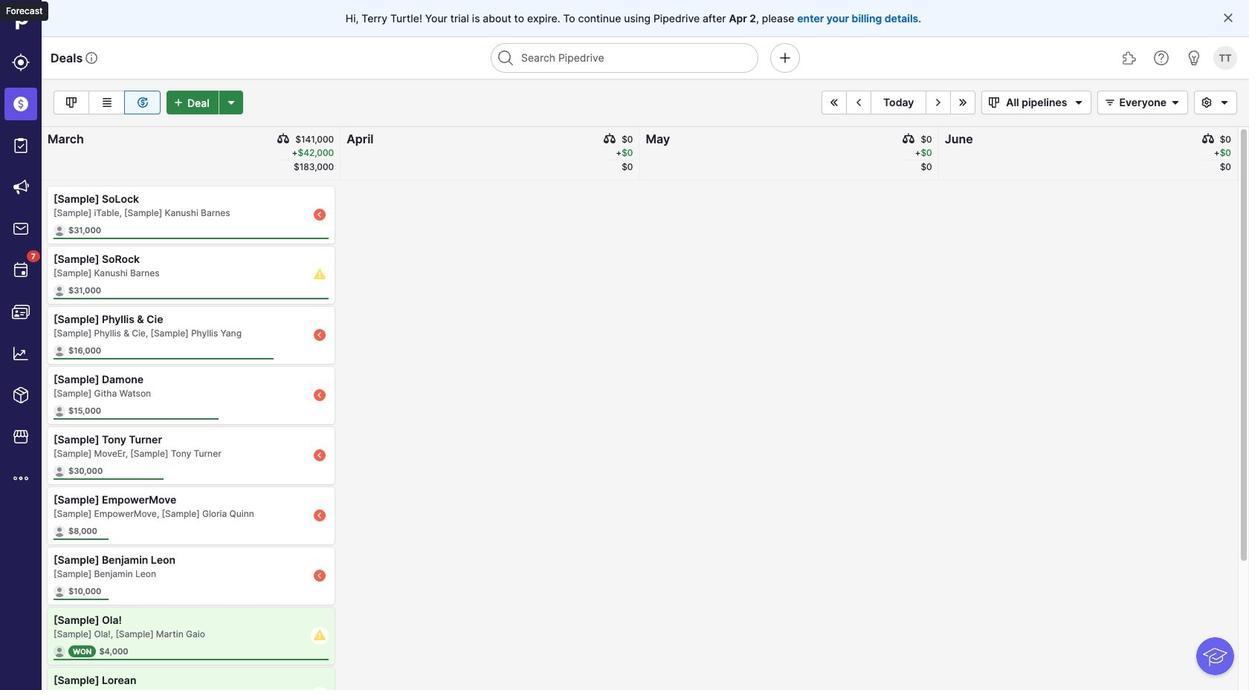 Task type: describe. For each thing, give the bounding box(es) containing it.
more image
[[12, 470, 30, 488]]

leads image
[[12, 54, 30, 71]]

campaigns image
[[12, 178, 30, 196]]

previous month image
[[850, 97, 868, 109]]

products image
[[12, 387, 30, 405]]

contacts image
[[12, 303, 30, 321]]

knowledge center bot, also known as kc bot is an onboarding assistant that allows you to see the list of onboarding items in one place for quick and easy reference. this improves your in-app experience. image
[[1197, 638, 1235, 676]]

quick help image
[[1153, 49, 1171, 67]]

quick add image
[[776, 49, 794, 67]]

0 horizontal spatial color primary image
[[278, 133, 289, 145]]

next month image
[[930, 97, 948, 109]]

2 horizontal spatial color primary image
[[1102, 97, 1120, 109]]

info image
[[86, 52, 98, 64]]

sales assistant image
[[1185, 49, 1203, 67]]

color undefined image
[[12, 262, 30, 280]]



Task type: locate. For each thing, give the bounding box(es) containing it.
pipeline image
[[62, 94, 80, 112]]

jump back 4 months image
[[826, 97, 843, 109]]

marketplace image
[[12, 428, 30, 446]]

color primary inverted image
[[170, 97, 187, 109]]

1 horizontal spatial color primary image
[[986, 97, 1004, 109]]

projects image
[[12, 137, 30, 155]]

menu
[[0, 0, 42, 691]]

deals image
[[12, 95, 30, 113]]

color primary image
[[1223, 12, 1235, 24], [1071, 97, 1088, 109], [1167, 97, 1185, 109], [1198, 97, 1216, 109], [1216, 97, 1234, 109], [604, 133, 616, 145], [903, 133, 915, 145], [1202, 133, 1214, 145]]

insights image
[[12, 345, 30, 363]]

list image
[[98, 94, 116, 112]]

add deal element
[[167, 91, 243, 115]]

menu item
[[0, 83, 42, 125]]

sales inbox image
[[12, 220, 30, 238]]

color primary image
[[986, 97, 1004, 109], [1102, 97, 1120, 109], [278, 133, 289, 145]]

Search Pipedrive field
[[491, 43, 759, 73]]

jump forward 4 months image
[[954, 97, 972, 109]]

forecast image
[[133, 94, 151, 112]]

add deal options image
[[222, 97, 240, 109]]

home image
[[10, 10, 32, 32]]



